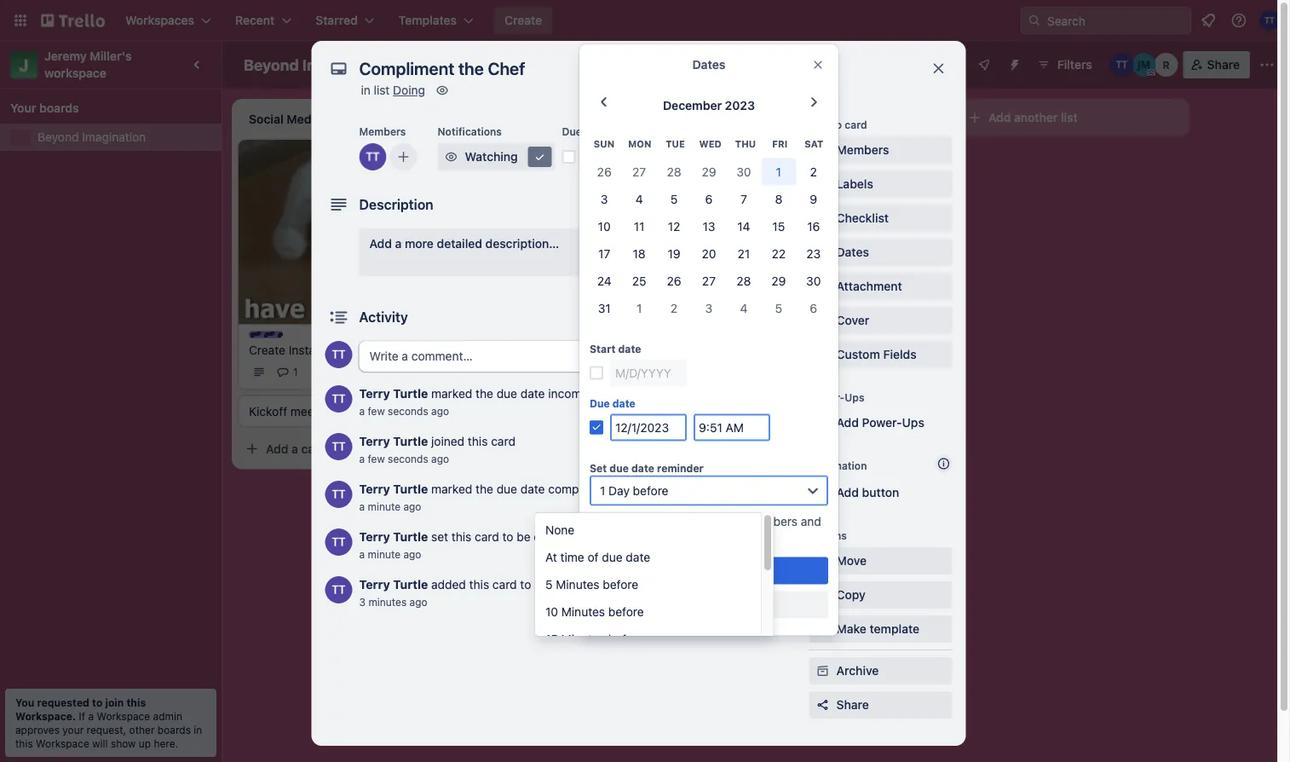 Task type: locate. For each thing, give the bounding box(es) containing it.
2 seconds from the top
[[388, 453, 428, 465]]

imagination up in list doing on the top left
[[302, 55, 389, 74]]

1 horizontal spatial list
[[1061, 110, 1078, 124]]

incomplete
[[548, 387, 609, 401]]

2 a few seconds ago link from the top
[[359, 453, 449, 465]]

in left doing link
[[361, 83, 371, 97]]

terry turtle (terryturtle) image
[[672, 215, 692, 235], [325, 341, 352, 368], [325, 385, 352, 413], [325, 528, 352, 556], [325, 576, 352, 603]]

a minute ago link down "terry turtle joined this card a few seconds ago"
[[359, 500, 421, 512]]

sm image for archive
[[814, 662, 831, 679]]

sm image left the copy
[[814, 586, 831, 603]]

turtle up 3 minutes ago link in the left of the page
[[393, 577, 428, 592]]

terry down kickoff meeting link
[[359, 434, 390, 448]]

a minute ago link for marked the due date complete
[[359, 500, 421, 512]]

0 vertical spatial share button
[[1184, 51, 1250, 78]]

turtle inside terry turtle marked the due date complete a minute ago
[[393, 482, 428, 496]]

1 horizontal spatial 29
[[772, 273, 786, 288]]

of inside reminders will be sent to all members and watchers of this card.
[[643, 531, 654, 545]]

ago inside the terry turtle added this card to doing 3 minutes ago
[[410, 596, 428, 608]]

1 vertical spatial 26 button
[[657, 267, 692, 294]]

0 horizontal spatial will
[[92, 737, 108, 749]]

turtle inside "terry turtle joined this card a few seconds ago"
[[393, 434, 428, 448]]

minute up minutes
[[368, 548, 401, 560]]

power- down power-ups
[[862, 416, 902, 430]]

0 horizontal spatial 5 button
[[657, 185, 692, 213]]

date left incomplete
[[521, 387, 545, 401]]

2 vertical spatial add a card button
[[239, 435, 430, 462]]

9:51 down reminders
[[605, 530, 629, 544]]

3 left minutes
[[359, 596, 366, 608]]

due up at
[[534, 530, 555, 544]]

card down terry turtle marked the due date incomplete a few seconds ago
[[491, 434, 516, 448]]

6 button
[[692, 185, 727, 213], [796, 294, 831, 322]]

to down terry turtle set this card to be due dec 1 at 9:51 am a minute ago
[[520, 577, 531, 592]]

15 down 10 minutes before
[[546, 631, 558, 645]]

beyond imagination
[[244, 55, 389, 74], [38, 130, 146, 144]]

terry left set
[[359, 530, 390, 544]]

dec right the 'mark due date as complete' "option"
[[589, 150, 612, 164]]

ago inside terry turtle marked the due date complete a minute ago
[[404, 500, 421, 512]]

10 down chef
[[598, 219, 611, 233]]

a inside terry turtle marked the due date incomplete a few seconds ago
[[359, 405, 365, 417]]

power- down the custom
[[809, 391, 845, 403]]

5 up the 12
[[671, 192, 678, 206]]

thinking
[[491, 158, 538, 172]]

0 horizontal spatial 2
[[671, 301, 678, 315]]

at right the sun
[[623, 150, 634, 164]]

22
[[772, 246, 786, 260]]

0 vertical spatial 6
[[705, 192, 713, 206]]

turtle up "terry turtle joined this card a few seconds ago"
[[393, 387, 428, 401]]

1 horizontal spatial share
[[1208, 58, 1240, 72]]

a inside "terry turtle joined this card a few seconds ago"
[[359, 453, 365, 465]]

add a card down kickoff meeting at bottom left
[[266, 441, 326, 456]]

to
[[832, 118, 842, 130], [717, 514, 728, 528], [503, 530, 514, 544], [520, 577, 531, 592], [92, 696, 103, 708]]

beyond imagination inside board name text box
[[244, 55, 389, 74]]

0 horizontal spatial 27
[[633, 164, 646, 178]]

0 vertical spatial power-
[[809, 391, 845, 403]]

27
[[633, 164, 646, 178], [702, 273, 716, 288]]

Search field
[[1042, 8, 1191, 33]]

before for 15 minutes before
[[608, 631, 644, 645]]

0 horizontal spatial ups
[[845, 391, 865, 403]]

am
[[665, 150, 684, 164], [632, 530, 651, 544]]

23 button
[[796, 240, 831, 267]]

terry inside terry turtle marked the due date complete a minute ago
[[359, 482, 390, 496]]

due right 'set'
[[610, 462, 629, 474]]

card inside terry turtle set this card to be due dec 1 at 9:51 am a minute ago
[[475, 530, 499, 544]]

color: purple, title: none image
[[249, 331, 283, 338]]

25
[[632, 273, 647, 288]]

add down kickoff
[[266, 441, 288, 456]]

6 for left "6" button
[[705, 192, 713, 206]]

terry inside terry turtle marked the due date incomplete a few seconds ago
[[359, 387, 390, 401]]

2 few from the top
[[368, 453, 385, 465]]

minutes down 10 minutes before
[[561, 631, 605, 645]]

sm image inside checklist link
[[814, 210, 831, 227]]

0 horizontal spatial add a card
[[266, 441, 326, 456]]

1 vertical spatial 6 button
[[796, 294, 831, 322]]

jeremy miller (jeremymiller198) image
[[1133, 53, 1156, 77]]

6
[[705, 192, 713, 206], [810, 301, 818, 315]]

16 button
[[796, 213, 831, 240]]

30 for the topmost 30 button
[[737, 164, 751, 178]]

10 for 10 minutes before
[[546, 604, 558, 618]]

share button down archive link
[[809, 691, 953, 719]]

27 button down mon
[[622, 158, 657, 185]]

sm image for cover
[[814, 312, 831, 329]]

0 vertical spatial 5 button
[[657, 185, 692, 213]]

instagram
[[289, 343, 344, 357]]

minute inside terry turtle marked the due date complete a minute ago
[[368, 500, 401, 512]]

1 vertical spatial beyond
[[38, 130, 79, 144]]

workspace down your
[[36, 737, 89, 749]]

sm image inside make template link
[[814, 621, 831, 638]]

4 button down 21 button
[[727, 294, 761, 322]]

boards inside if a workspace admin approves your request, other boards in this workspace will show up here.
[[158, 724, 191, 736]]

add a card
[[750, 155, 811, 169], [508, 257, 569, 271], [266, 441, 326, 456]]

custom fields button
[[809, 346, 953, 363]]

26 for '26' button to the left
[[597, 164, 612, 178]]

terry
[[359, 387, 390, 401], [359, 434, 390, 448], [359, 482, 390, 496], [359, 530, 390, 544], [359, 577, 390, 592]]

to down terry turtle marked the due date complete a minute ago
[[503, 530, 514, 544]]

marked up joined
[[431, 387, 472, 401]]

2 marked from the top
[[431, 482, 472, 496]]

due
[[562, 125, 582, 137], [590, 397, 610, 409]]

this right joined
[[468, 434, 488, 448]]

boards
[[39, 101, 79, 115], [158, 724, 191, 736]]

1 horizontal spatial 9:51
[[638, 150, 662, 164]]

this right set
[[452, 530, 472, 544]]

minutes for 5
[[556, 577, 600, 591]]

0 horizontal spatial 4
[[636, 192, 643, 206]]

date right start
[[618, 343, 641, 355]]

due up terry turtle set this card to be due dec 1 at 9:51 am a minute ago
[[497, 482, 517, 496]]

terry for marked the due date complete
[[359, 482, 390, 496]]

create from template… image for leftmost add a card button
[[436, 442, 450, 456]]

date up m/d/yyyy text box
[[613, 397, 636, 409]]

kickoff meeting
[[249, 404, 335, 418]]

the inside terry turtle marked the due date incomplete a few seconds ago
[[476, 387, 493, 401]]

28 button
[[657, 158, 692, 185], [727, 267, 761, 294]]

marked inside terry turtle marked the due date complete a minute ago
[[431, 482, 472, 496]]

1 horizontal spatial am
[[665, 150, 684, 164]]

28 for the bottom the 28 button
[[737, 273, 751, 288]]

1 vertical spatial add a card button
[[481, 251, 672, 278]]

0 vertical spatial seconds
[[388, 405, 428, 417]]

thinking link
[[491, 157, 689, 174]]

2 terry from the top
[[359, 434, 390, 448]]

1 horizontal spatial boards
[[158, 724, 191, 736]]

1 vertical spatial workspace
[[36, 737, 89, 749]]

1 horizontal spatial 2 button
[[796, 158, 831, 185]]

terry down "terry turtle joined this card a few seconds ago"
[[359, 482, 390, 496]]

turtle inside the terry turtle added this card to doing 3 minutes ago
[[393, 577, 428, 592]]

search image
[[1028, 14, 1042, 27]]

j
[[19, 55, 29, 75]]

29 down wed
[[702, 164, 716, 178]]

sm image inside "members" link
[[814, 141, 831, 159]]

1 horizontal spatial power-
[[862, 416, 902, 430]]

1 minute from the top
[[368, 500, 401, 512]]

0 vertical spatial add a card
[[750, 155, 811, 169]]

attachment
[[837, 279, 902, 293]]

a inside if a workspace admin approves your request, other boards in this workspace will show up here.
[[88, 710, 94, 722]]

27 button down 20
[[692, 267, 727, 294]]

terry inside terry turtle set this card to be due dec 1 at 9:51 am a minute ago
[[359, 530, 390, 544]]

sm image
[[814, 141, 831, 159], [531, 148, 548, 165], [814, 210, 831, 227], [814, 312, 831, 329], [814, 586, 831, 603], [814, 621, 831, 638], [814, 662, 831, 679]]

create
[[505, 13, 542, 27], [249, 343, 285, 357]]

turtle
[[393, 387, 428, 401], [393, 434, 428, 448], [393, 482, 428, 496], [393, 530, 428, 544], [393, 577, 428, 592]]

1 horizontal spatial members
[[837, 143, 889, 157]]

1 vertical spatial of
[[588, 550, 599, 564]]

1 horizontal spatial beyond imagination
[[244, 55, 389, 74]]

23
[[807, 246, 821, 260]]

due date up the sun
[[562, 125, 607, 137]]

make template link
[[809, 615, 953, 643]]

list
[[374, 83, 390, 97], [1061, 110, 1078, 124]]

1 vertical spatial seconds
[[388, 453, 428, 465]]

the inside terry turtle marked the due date complete a minute ago
[[476, 482, 493, 496]]

ago up joined
[[431, 405, 449, 417]]

to inside the terry turtle added this card to doing 3 minutes ago
[[520, 577, 531, 592]]

1 seconds from the top
[[388, 405, 428, 417]]

2 horizontal spatial 3
[[705, 301, 713, 315]]

2 horizontal spatial 5
[[775, 301, 783, 315]]

1 vertical spatial am
[[632, 530, 651, 544]]

due
[[497, 387, 517, 401], [610, 462, 629, 474], [497, 482, 517, 496], [534, 530, 555, 544], [602, 550, 623, 564]]

cover link
[[809, 307, 953, 334]]

sm image inside "move" link
[[814, 552, 831, 569]]

sun
[[594, 139, 615, 150]]

this left card.
[[657, 531, 677, 545]]

ago
[[431, 405, 449, 417], [431, 453, 449, 465], [404, 500, 421, 512], [404, 548, 421, 560], [410, 596, 428, 608]]

add a card button
[[723, 148, 914, 176], [481, 251, 672, 278], [239, 435, 430, 462]]

4 for 4 'button' to the bottom
[[740, 301, 748, 315]]

2 vertical spatial dec
[[558, 530, 580, 544]]

dec up description…
[[511, 219, 530, 231]]

0 vertical spatial 3 button
[[587, 185, 622, 213]]

this inside reminders will be sent to all members and watchers of this card.
[[657, 531, 677, 545]]

1
[[615, 150, 620, 164], [776, 164, 782, 178], [533, 219, 538, 231], [637, 301, 642, 315], [293, 366, 298, 378], [327, 366, 332, 378], [600, 483, 605, 497], [583, 530, 588, 544]]

request,
[[87, 724, 126, 736]]

sm image for watching
[[443, 148, 460, 165]]

due left incomplete
[[497, 387, 517, 401]]

1 vertical spatial 4 button
[[727, 294, 761, 322]]

1 button down 25
[[622, 294, 657, 322]]

17 button
[[587, 240, 622, 267]]

boards right your
[[39, 101, 79, 115]]

sm image for make template
[[814, 621, 831, 638]]

dec inside button
[[589, 150, 612, 164]]

sm image inside labels link
[[814, 176, 831, 193]]

sm image inside the watching button
[[443, 148, 460, 165]]

make template
[[837, 622, 920, 636]]

will down 1 day before
[[651, 514, 669, 528]]

24 button
[[587, 267, 622, 294]]

7 button
[[727, 185, 761, 213]]

sm image inside the watching button
[[531, 148, 548, 165]]

0 horizontal spatial create from template… image
[[436, 442, 450, 456]]

27 down dec 1 at 9:51 am
[[633, 164, 646, 178]]

1 vertical spatial boards
[[158, 724, 191, 736]]

before up 15 minutes before
[[608, 604, 644, 618]]

10 for 10
[[598, 219, 611, 233]]

2 vertical spatial minutes
[[561, 631, 605, 645]]

seconds
[[388, 405, 428, 417], [388, 453, 428, 465]]

26 button down 19
[[657, 267, 692, 294]]

in inside if a workspace admin approves your request, other boards in this workspace will show up here.
[[194, 724, 202, 736]]

0 vertical spatial at
[[623, 150, 634, 164]]

custom fields
[[837, 347, 917, 361]]

a few seconds ago link up "terry turtle joined this card a few seconds ago"
[[359, 405, 449, 417]]

20
[[702, 246, 716, 260]]

this right join
[[126, 696, 146, 708]]

M/D/YYYY text field
[[610, 414, 687, 441]]

up
[[139, 737, 151, 749]]

terry inside the terry turtle added this card to doing 3 minutes ago
[[359, 577, 390, 592]]

due inside terry turtle marked the due date complete a minute ago
[[497, 482, 517, 496]]

0 vertical spatial ups
[[845, 391, 865, 403]]

customize views image
[[543, 56, 561, 73]]

ago inside terry turtle set this card to be due dec 1 at 9:51 am a minute ago
[[404, 548, 421, 560]]

sm image for members
[[814, 141, 831, 159]]

9 button
[[796, 185, 831, 213]]

0 horizontal spatial 3
[[359, 596, 366, 608]]

1 marked from the top
[[431, 387, 472, 401]]

add another list
[[989, 110, 1078, 124]]

0 horizontal spatial list
[[374, 83, 390, 97]]

1 terry from the top
[[359, 387, 390, 401]]

0 vertical spatial 9:51
[[638, 150, 662, 164]]

members
[[746, 514, 798, 528]]

15 inside button
[[773, 219, 785, 233]]

members up add members to card "image"
[[359, 125, 406, 137]]

sm image
[[434, 82, 451, 99], [443, 148, 460, 165], [814, 176, 831, 193], [814, 552, 831, 569]]

terry for marked the due date incomplete
[[359, 387, 390, 401]]

sat
[[805, 139, 824, 150]]

turtle inside terry turtle marked the due date incomplete a few seconds ago
[[393, 387, 428, 401]]

6 up 13
[[705, 192, 713, 206]]

4 terry from the top
[[359, 530, 390, 544]]

sm image inside archive link
[[814, 662, 831, 679]]

seconds up "terry turtle joined this card a few seconds ago"
[[388, 405, 428, 417]]

a minute ago link up minutes
[[359, 548, 421, 560]]

9:51 inside button
[[638, 150, 662, 164]]

terry turtle (terryturtle) image
[[1260, 10, 1280, 31], [1110, 53, 1134, 77], [359, 143, 387, 170], [430, 362, 450, 382], [325, 433, 352, 460], [325, 481, 352, 508]]

dec
[[589, 150, 612, 164], [511, 219, 530, 231], [558, 530, 580, 544]]

imagination down your boards with 1 items element
[[82, 130, 146, 144]]

ago inside "terry turtle joined this card a few seconds ago"
[[431, 453, 449, 465]]

1 horizontal spatial 5
[[671, 192, 678, 206]]

the up terry turtle set this card to be due dec 1 at 9:51 am a minute ago
[[476, 482, 493, 496]]

0 horizontal spatial doing
[[393, 83, 425, 97]]

create from template… image for topmost add a card button
[[921, 155, 934, 169]]

share
[[1208, 58, 1240, 72], [837, 698, 869, 712]]

date inside terry turtle marked the due date incomplete a few seconds ago
[[521, 387, 545, 401]]

sm image inside copy link
[[814, 586, 831, 603]]

be left 'none'
[[517, 530, 531, 544]]

1 vertical spatial 9:51
[[605, 530, 629, 544]]

create from template… image up labels link on the right of page
[[921, 155, 934, 169]]

this inside "terry turtle joined this card a few seconds ago"
[[468, 434, 488, 448]]

miller's
[[90, 49, 132, 63]]

0 vertical spatial in
[[361, 83, 371, 97]]

add a card down description…
[[508, 257, 569, 271]]

create from template… image
[[921, 155, 934, 169], [436, 442, 450, 456]]

before for 10 minutes before
[[608, 604, 644, 618]]

at inside terry turtle set this card to be due dec 1 at 9:51 am a minute ago
[[592, 530, 602, 544]]

beyond imagination down your boards with 1 items element
[[38, 130, 146, 144]]

ago right minutes
[[410, 596, 428, 608]]

joined
[[431, 434, 465, 448]]

dates up december 2023
[[693, 58, 726, 72]]

workspace
[[97, 710, 150, 722], [36, 737, 89, 749]]

terry turtle (terryturtle) image for marked the due date incomplete
[[325, 385, 352, 413]]

to left join
[[92, 696, 103, 708]]

0 horizontal spatial 28
[[667, 164, 682, 178]]

you requested to join this workspace.
[[15, 696, 146, 722]]

1 vertical spatial 28
[[737, 273, 751, 288]]

automation image
[[1001, 51, 1025, 75]]

2 minute from the top
[[368, 548, 401, 560]]

this inside if a workspace admin approves your request, other boards in this workspace will show up here.
[[15, 737, 33, 749]]

date up the sun
[[585, 125, 607, 137]]

1 horizontal spatial 3 button
[[692, 294, 727, 322]]

beyond inside board name text box
[[244, 55, 299, 74]]

add a card down fri
[[750, 155, 811, 169]]

terry inside "terry turtle joined this card a few seconds ago"
[[359, 434, 390, 448]]

at up at time of due date
[[592, 530, 602, 544]]

2 turtle from the top
[[393, 434, 428, 448]]

custom
[[837, 347, 880, 361]]

None text field
[[351, 53, 913, 84]]

ago inside terry turtle marked the due date incomplete a few seconds ago
[[431, 405, 449, 417]]

0 horizontal spatial members
[[359, 125, 406, 137]]

1 vertical spatial the
[[476, 387, 493, 401]]

1 vertical spatial 5
[[775, 301, 783, 315]]

sm image left labels
[[814, 176, 831, 193]]

will down request,
[[92, 737, 108, 749]]

0 vertical spatial of
[[643, 531, 654, 545]]

0 vertical spatial 10
[[598, 219, 611, 233]]

1 day before
[[600, 483, 669, 497]]

terry turtle marked the due date incomplete a few seconds ago
[[359, 387, 609, 417]]

0 horizontal spatial 15
[[546, 631, 558, 645]]

marked inside terry turtle marked the due date incomplete a few seconds ago
[[431, 387, 472, 401]]

turtle inside terry turtle set this card to be due dec 1 at 9:51 am a minute ago
[[393, 530, 428, 544]]

3 turtle from the top
[[393, 482, 428, 496]]

12 button
[[657, 213, 692, 240]]

1 horizontal spatial 28
[[737, 273, 751, 288]]

24
[[597, 273, 612, 288]]

1 vertical spatial a few seconds ago link
[[359, 453, 449, 465]]

to left all
[[717, 514, 728, 528]]

show
[[111, 737, 136, 749]]

a few seconds ago link for joined this card
[[359, 453, 449, 465]]

9:51 left tue
[[638, 150, 662, 164]]

2 a minute ago link from the top
[[359, 548, 421, 560]]

your boards
[[10, 101, 79, 115]]

1 turtle from the top
[[393, 387, 428, 401]]

filters button
[[1032, 51, 1098, 78]]

terry up minutes
[[359, 577, 390, 592]]

5 right hide
[[775, 301, 783, 315]]

5 minutes before
[[546, 577, 639, 591]]

template
[[870, 622, 920, 636]]

1 left mon
[[615, 150, 620, 164]]

1 vertical spatial beyond imagination
[[38, 130, 146, 144]]

minute down "terry turtle joined this card a few seconds ago"
[[368, 500, 401, 512]]

11
[[634, 219, 645, 233]]

3 terry from the top
[[359, 482, 390, 496]]

1 vertical spatial 2
[[671, 301, 678, 315]]

add
[[989, 110, 1011, 124], [809, 118, 829, 130], [750, 155, 773, 169], [369, 237, 392, 251], [508, 257, 531, 271], [837, 416, 859, 430], [266, 441, 288, 456], [837, 485, 859, 499]]

create inside button
[[505, 13, 542, 27]]

0 vertical spatial marked
[[431, 387, 472, 401]]

2 horizontal spatial add a card
[[750, 155, 811, 169]]

seconds inside "terry turtle joined this card a few seconds ago"
[[388, 453, 428, 465]]

29 down 22 button
[[772, 273, 786, 288]]

1 horizontal spatial 3
[[601, 192, 608, 206]]

1 few from the top
[[368, 405, 385, 417]]

before down at time of due date
[[603, 577, 639, 591]]

4 turtle from the top
[[393, 530, 428, 544]]

2 vertical spatial add a card
[[266, 441, 326, 456]]

5 turtle from the top
[[393, 577, 428, 592]]

terry for joined this card
[[359, 434, 390, 448]]

0 horizontal spatial 26
[[597, 164, 612, 178]]

minute inside terry turtle set this card to be due dec 1 at 9:51 am a minute ago
[[368, 548, 401, 560]]

28
[[667, 164, 682, 178], [737, 273, 751, 288]]

1 horizontal spatial 6 button
[[796, 294, 831, 322]]

terry up kickoff meeting link
[[359, 387, 390, 401]]

the for incomplete
[[476, 387, 493, 401]]

marked for marked the due date complete
[[431, 482, 472, 496]]

7
[[741, 192, 747, 206]]

2 button
[[796, 158, 831, 185], [657, 294, 692, 322]]

thoughts
[[508, 147, 555, 159]]

minutes down the 5 minutes before
[[562, 604, 605, 618]]

2 vertical spatial 5
[[546, 577, 553, 591]]

10
[[598, 219, 611, 233], [546, 604, 558, 618]]

date inside terry turtle marked the due date complete a minute ago
[[521, 482, 545, 496]]

0 vertical spatial minutes
[[556, 577, 600, 591]]

26 down the sun
[[597, 164, 612, 178]]

1 vertical spatial dates
[[837, 245, 869, 259]]

dec for dec 1 at 9:51 am
[[589, 150, 612, 164]]

add down description…
[[508, 257, 531, 271]]

Board name text field
[[235, 51, 398, 78]]

turtle for added this card to doing
[[393, 577, 428, 592]]

1 horizontal spatial at
[[623, 150, 634, 164]]

0 vertical spatial create from template… image
[[921, 155, 934, 169]]

sm image for labels
[[814, 176, 831, 193]]

make
[[837, 622, 867, 636]]

sm image inside the cover link
[[814, 312, 831, 329]]

dec inside checkbox
[[511, 219, 530, 231]]

button
[[862, 485, 900, 499]]

this
[[468, 434, 488, 448], [452, 530, 472, 544], [657, 531, 677, 545], [469, 577, 489, 592], [126, 696, 146, 708], [15, 737, 33, 749]]

card
[[845, 118, 867, 130], [785, 155, 811, 169], [543, 257, 569, 271], [491, 434, 516, 448], [301, 441, 326, 456], [475, 530, 499, 544], [493, 577, 517, 592]]

this inside the terry turtle added this card to doing 3 minutes ago
[[469, 577, 489, 592]]

5 terry from the top
[[359, 577, 390, 592]]

ago down "terry turtle joined this card a few seconds ago"
[[404, 500, 421, 512]]

0 horizontal spatial 6
[[705, 192, 713, 206]]

all
[[731, 514, 743, 528]]

board link
[[462, 51, 535, 78]]

4 button up 11
[[622, 185, 657, 213]]

open information menu image
[[1231, 12, 1248, 29]]

be left sent
[[672, 514, 686, 528]]

0 horizontal spatial dec
[[511, 219, 530, 231]]

close popover image
[[811, 58, 825, 72]]

add members to card image
[[397, 148, 410, 165]]

dates down checklist
[[837, 245, 869, 259]]

beyond imagination link
[[38, 129, 211, 146]]

start
[[590, 343, 616, 355]]

power ups image
[[977, 58, 991, 72]]

1 vertical spatial list
[[1061, 110, 1078, 124]]

add another list button
[[958, 99, 1190, 136]]

0 horizontal spatial at
[[592, 530, 602, 544]]

am inside terry turtle set this card to be due dec 1 at 9:51 am a minute ago
[[632, 530, 651, 544]]

time
[[561, 550, 584, 564]]

1 vertical spatial few
[[368, 453, 385, 465]]

3
[[601, 192, 608, 206], [705, 301, 713, 315], [359, 596, 366, 608]]

in right other
[[194, 724, 202, 736]]

1 vertical spatial be
[[517, 530, 531, 544]]

am right mon
[[665, 150, 684, 164]]

0 horizontal spatial beyond
[[38, 130, 79, 144]]

1 a minute ago link from the top
[[359, 500, 421, 512]]

0 vertical spatial list
[[374, 83, 390, 97]]

dec 1
[[511, 219, 538, 231]]

1 vertical spatial doing
[[535, 577, 567, 592]]

30 for 30 button to the bottom
[[806, 273, 821, 288]]

list right another
[[1061, 110, 1078, 124]]

30 button down 23
[[796, 267, 831, 294]]

marked down "terry turtle joined this card a few seconds ago"
[[431, 482, 472, 496]]

1 vertical spatial 10
[[546, 604, 558, 618]]

primary element
[[0, 0, 1290, 41]]

1 a few seconds ago link from the top
[[359, 405, 449, 417]]

create up the board
[[505, 13, 542, 27]]

10 inside 'button'
[[598, 219, 611, 233]]

set due date reminder
[[590, 462, 704, 474]]

2 down 19 button
[[671, 301, 678, 315]]



Task type: describe. For each thing, give the bounding box(es) containing it.
dates inside button
[[837, 245, 869, 259]]

0 horizontal spatial beyond imagination
[[38, 130, 146, 144]]

join
[[105, 696, 124, 708]]

terry turtle set this card to be due dec 1 at 9:51 am a minute ago
[[359, 530, 651, 560]]

turtle for joined this card
[[393, 434, 428, 448]]

1 down create instagram
[[293, 366, 298, 378]]

1 horizontal spatial add a card
[[508, 257, 569, 271]]

create for create instagram
[[249, 343, 285, 357]]

a inside terry turtle marked the due date complete a minute ago
[[359, 500, 365, 512]]

card up "members" link at the top of the page
[[845, 118, 867, 130]]

due down watchers
[[602, 550, 623, 564]]

compliment the chef link
[[491, 194, 689, 211]]

Add time text field
[[694, 414, 771, 441]]

1 horizontal spatial 27
[[702, 273, 716, 288]]

add down automation
[[837, 485, 859, 499]]

your
[[10, 101, 36, 115]]

a few seconds ago link for marked the due date incomplete
[[359, 405, 449, 417]]

1 vertical spatial 28 button
[[727, 267, 761, 294]]

0 horizontal spatial 5
[[546, 577, 553, 591]]

none
[[546, 522, 575, 536]]

9
[[810, 192, 818, 206]]

will inside reminders will be sent to all members and watchers of this card.
[[651, 514, 669, 528]]

0 horizontal spatial add a card button
[[239, 435, 430, 462]]

21
[[738, 246, 750, 260]]

add left another
[[989, 110, 1011, 124]]

thoughts thinking
[[491, 147, 555, 172]]

12
[[668, 219, 681, 233]]

1 vertical spatial 2 button
[[657, 294, 692, 322]]

1 vertical spatial 5 button
[[761, 294, 796, 322]]

few inside "terry turtle joined this card a few seconds ago"
[[368, 453, 385, 465]]

complete
[[548, 482, 600, 496]]

1 down instagram
[[327, 366, 332, 378]]

before for 5 minutes before
[[603, 577, 639, 591]]

1 horizontal spatial 1 button
[[761, 158, 796, 185]]

19 button
[[657, 240, 692, 267]]

another
[[1014, 110, 1058, 124]]

create for create
[[505, 13, 542, 27]]

0 vertical spatial due date
[[562, 125, 607, 137]]

1 horizontal spatial 26 button
[[657, 267, 692, 294]]

11 button
[[622, 213, 657, 240]]

0 horizontal spatial due
[[562, 125, 582, 137]]

0 vertical spatial the
[[561, 196, 578, 210]]

the for complete
[[476, 482, 493, 496]]

0 vertical spatial 5
[[671, 192, 678, 206]]

requested
[[37, 696, 89, 708]]

1 down 25 button
[[637, 301, 642, 315]]

doing inside the terry turtle added this card to doing 3 minutes ago
[[535, 577, 567, 592]]

turtle for set this card to be due dec 1 at 9:51 am
[[393, 530, 428, 544]]

0 horizontal spatial boards
[[39, 101, 79, 115]]

day
[[609, 483, 630, 497]]

reminders will be sent to all members and watchers of this card.
[[590, 514, 822, 545]]

back to home image
[[41, 7, 105, 34]]

automation
[[809, 459, 867, 471]]

0 vertical spatial 29
[[702, 164, 716, 178]]

10 button
[[587, 213, 622, 240]]

dec for dec 1
[[511, 219, 530, 231]]

jeremy miller's workspace
[[44, 49, 135, 80]]

0 horizontal spatial 29 button
[[692, 158, 727, 185]]

17
[[598, 246, 611, 260]]

archive
[[837, 664, 879, 678]]

terry turtle added this card to doing 3 minutes ago
[[359, 577, 567, 608]]

add up sat
[[809, 118, 829, 130]]

hide details link
[[705, 303, 794, 331]]

1 vertical spatial power-
[[862, 416, 902, 430]]

wed
[[699, 139, 722, 150]]

notifications
[[438, 125, 502, 137]]

cover
[[837, 313, 870, 327]]

1 inside checkbox
[[533, 219, 538, 231]]

sm image for copy
[[814, 586, 831, 603]]

0 horizontal spatial dates
[[693, 58, 726, 72]]

star or unstar board image
[[408, 58, 421, 72]]

date up 1 day before
[[632, 462, 655, 474]]

card down sat
[[785, 155, 811, 169]]

card inside the terry turtle added this card to doing 3 minutes ago
[[493, 577, 517, 592]]

0 horizontal spatial 3 button
[[587, 185, 622, 213]]

be inside terry turtle set this card to be due dec 1 at 9:51 am a minute ago
[[517, 530, 531, 544]]

to inside you requested to join this workspace.
[[92, 696, 103, 708]]

0 horizontal spatial 6 button
[[692, 185, 727, 213]]

this inside terry turtle set this card to be due dec 1 at 9:51 am a minute ago
[[452, 530, 472, 544]]

0 horizontal spatial power-
[[809, 391, 845, 403]]

28 for the top the 28 button
[[667, 164, 682, 178]]

few inside terry turtle marked the due date incomplete a few seconds ago
[[368, 405, 385, 417]]

8
[[775, 192, 783, 206]]

december 2023
[[663, 98, 755, 113]]

2023
[[725, 98, 755, 113]]

10 minutes before
[[546, 604, 644, 618]]

18
[[633, 246, 646, 260]]

dec inside terry turtle set this card to be due dec 1 at 9:51 am a minute ago
[[558, 530, 580, 544]]

card inside "terry turtle joined this card a few seconds ago"
[[491, 434, 516, 448]]

create button
[[494, 7, 552, 34]]

am inside dec 1 at 9:51 am button
[[665, 150, 684, 164]]

other
[[129, 724, 155, 736]]

next month image
[[804, 92, 824, 113]]

sm image for move
[[814, 552, 831, 569]]

watching
[[465, 150, 518, 164]]

add down thu
[[750, 155, 773, 169]]

if
[[79, 710, 85, 722]]

31 button
[[587, 294, 622, 322]]

power-ups
[[809, 391, 865, 403]]

before for 1 day before
[[633, 483, 669, 497]]

admin
[[153, 710, 182, 722]]

terry for set this card to be due dec 1 at 9:51 am
[[359, 530, 390, 544]]

1 vertical spatial 27 button
[[692, 267, 727, 294]]

18 button
[[622, 240, 657, 267]]

1 vertical spatial 1 button
[[622, 294, 657, 322]]

card down description…
[[543, 257, 569, 271]]

9:51 inside terry turtle set this card to be due dec 1 at 9:51 am a minute ago
[[605, 530, 629, 544]]

imagination inside board name text box
[[302, 55, 389, 74]]

description
[[359, 196, 434, 213]]

color: bold red, title: "thoughts" element
[[491, 147, 555, 159]]

0 horizontal spatial workspace
[[36, 737, 89, 749]]

0 vertical spatial add a card button
[[723, 148, 914, 176]]

due inside terry turtle marked the due date incomplete a few seconds ago
[[497, 387, 517, 401]]

at inside dec 1 at 9:51 am button
[[623, 150, 634, 164]]

watchers
[[590, 531, 640, 545]]

minutes for 15
[[561, 631, 605, 645]]

show menu image
[[1259, 56, 1276, 73]]

1 vertical spatial due
[[590, 397, 610, 409]]

0 vertical spatial 28 button
[[657, 158, 692, 185]]

1 vertical spatial members
[[837, 143, 889, 157]]

set
[[590, 462, 607, 474]]

card.
[[681, 531, 709, 545]]

1 vertical spatial imagination
[[82, 130, 146, 144]]

M/D/YYYY text field
[[610, 359, 687, 386]]

marked for marked the due date incomplete
[[431, 387, 472, 401]]

1 vertical spatial ups
[[902, 416, 925, 430]]

here.
[[154, 737, 178, 749]]

card down the meeting
[[301, 441, 326, 456]]

sm image down workspace visible icon
[[434, 82, 451, 99]]

0 vertical spatial 27
[[633, 164, 646, 178]]

3 minutes ago link
[[359, 596, 428, 608]]

terry turtle joined this card a few seconds ago
[[359, 434, 516, 465]]

1 horizontal spatial share button
[[1184, 51, 1250, 78]]

to up "members" link at the top of the page
[[832, 118, 842, 130]]

Write a comment text field
[[359, 341, 796, 372]]

copy link
[[809, 581, 953, 609]]

you
[[15, 696, 34, 708]]

0 horizontal spatial 26 button
[[587, 158, 622, 185]]

be inside reminders will be sent to all members and watchers of this card.
[[672, 514, 686, 528]]

create from template… image
[[678, 257, 692, 271]]

turtle for marked the due date complete
[[393, 482, 428, 496]]

tue
[[666, 139, 685, 150]]

seconds inside terry turtle marked the due date incomplete a few seconds ago
[[388, 405, 428, 417]]

hide details
[[716, 310, 784, 324]]

25 button
[[622, 267, 657, 294]]

minutes for 10
[[562, 604, 605, 618]]

checklist
[[837, 211, 889, 225]]

1 left day
[[600, 483, 605, 497]]

doing link
[[393, 83, 425, 97]]

turtle for marked the due date incomplete
[[393, 387, 428, 401]]

add left more
[[369, 237, 392, 251]]

move link
[[809, 547, 953, 574]]

list inside add another list button
[[1061, 110, 1078, 124]]

your boards with 1 items element
[[10, 98, 203, 118]]

20 button
[[692, 240, 727, 267]]

a minute ago link for set this card to be due dec 1 at 9:51 am
[[359, 548, 421, 560]]

terry turtle (terryturtle) image for added this card to doing
[[325, 576, 352, 603]]

actions
[[809, 529, 847, 541]]

r
[[1163, 59, 1170, 71]]

0 horizontal spatial 27 button
[[622, 158, 657, 185]]

Mark due date as complete checkbox
[[562, 150, 576, 164]]

0 vertical spatial doing
[[393, 83, 425, 97]]

sm image for checklist
[[814, 210, 831, 227]]

0 horizontal spatial 4 button
[[622, 185, 657, 213]]

due inside terry turtle set this card to be due dec 1 at 9:51 am a minute ago
[[534, 530, 555, 544]]

this inside you requested to join this workspace.
[[126, 696, 146, 708]]

1 horizontal spatial add a card button
[[481, 251, 672, 278]]

26 for rightmost '26' button
[[667, 273, 682, 288]]

sent
[[690, 514, 713, 528]]

add power-ups link
[[809, 409, 953, 436]]

compliment
[[491, 196, 557, 210]]

8 button
[[761, 185, 796, 213]]

3 inside the terry turtle added this card to doing 3 minutes ago
[[359, 596, 366, 608]]

1 inside button
[[615, 150, 620, 164]]

workspace visible image
[[438, 58, 452, 72]]

date down watchers
[[626, 550, 650, 564]]

1 inside terry turtle set this card to be due dec 1 at 9:51 am a minute ago
[[583, 530, 588, 544]]

1 vertical spatial 30 button
[[796, 267, 831, 294]]

1 down fri
[[776, 164, 782, 178]]

to inside terry turtle set this card to be due dec 1 at 9:51 am a minute ago
[[503, 530, 514, 544]]

6 for "6" button to the right
[[810, 301, 818, 315]]

start date
[[590, 343, 641, 355]]

1 vertical spatial due date
[[590, 397, 636, 409]]

1 horizontal spatial workspace
[[97, 710, 150, 722]]

hide
[[716, 310, 742, 324]]

15 for 15
[[773, 219, 785, 233]]

2 for the bottommost 2 'button'
[[671, 301, 678, 315]]

details
[[745, 310, 784, 324]]

your
[[62, 724, 84, 736]]

0 vertical spatial 30 button
[[727, 158, 761, 185]]

0 horizontal spatial share button
[[809, 691, 953, 719]]

reminders
[[590, 514, 648, 528]]

add button button
[[809, 479, 953, 506]]

board
[[491, 58, 525, 72]]

15 for 15 minutes before
[[546, 631, 558, 645]]

terry for added this card to doing
[[359, 577, 390, 592]]

fields
[[883, 347, 917, 361]]

1 vertical spatial 29 button
[[761, 267, 796, 294]]

Dec 1 checkbox
[[491, 215, 543, 235]]

15 button
[[761, 213, 796, 240]]

add to card
[[809, 118, 867, 130]]

2 for 2 'button' to the right
[[810, 164, 817, 178]]

rubyanndersson (rubyanndersson) image
[[1155, 53, 1179, 77]]

meeting
[[291, 404, 335, 418]]

0 horizontal spatial of
[[588, 550, 599, 564]]

thu
[[735, 139, 756, 150]]

fri
[[772, 139, 788, 150]]

1 vertical spatial 3 button
[[692, 294, 727, 322]]

to inside reminders will be sent to all members and watchers of this card.
[[717, 514, 728, 528]]

terry turtle (terryturtle) image for set this card to be due dec 1 at 9:51 am
[[325, 528, 352, 556]]

add down power-ups
[[837, 416, 859, 430]]

3 for bottom 3 button
[[705, 301, 713, 315]]

move
[[837, 554, 867, 568]]

last month image
[[594, 92, 614, 113]]

0 horizontal spatial share
[[837, 698, 869, 712]]

a inside terry turtle set this card to be due dec 1 at 9:51 am a minute ago
[[359, 548, 365, 560]]

0 notifications image
[[1198, 10, 1219, 31]]

1 vertical spatial 29
[[772, 273, 786, 288]]

will inside if a workspace admin approves your request, other boards in this workspace will show up here.
[[92, 737, 108, 749]]

4 for leftmost 4 'button'
[[636, 192, 643, 206]]

3 for 3 button to the left
[[601, 192, 608, 206]]



Task type: vqa. For each thing, say whether or not it's contained in the screenshot.
GARY ORLANDO (GARYORLANDO) icon
no



